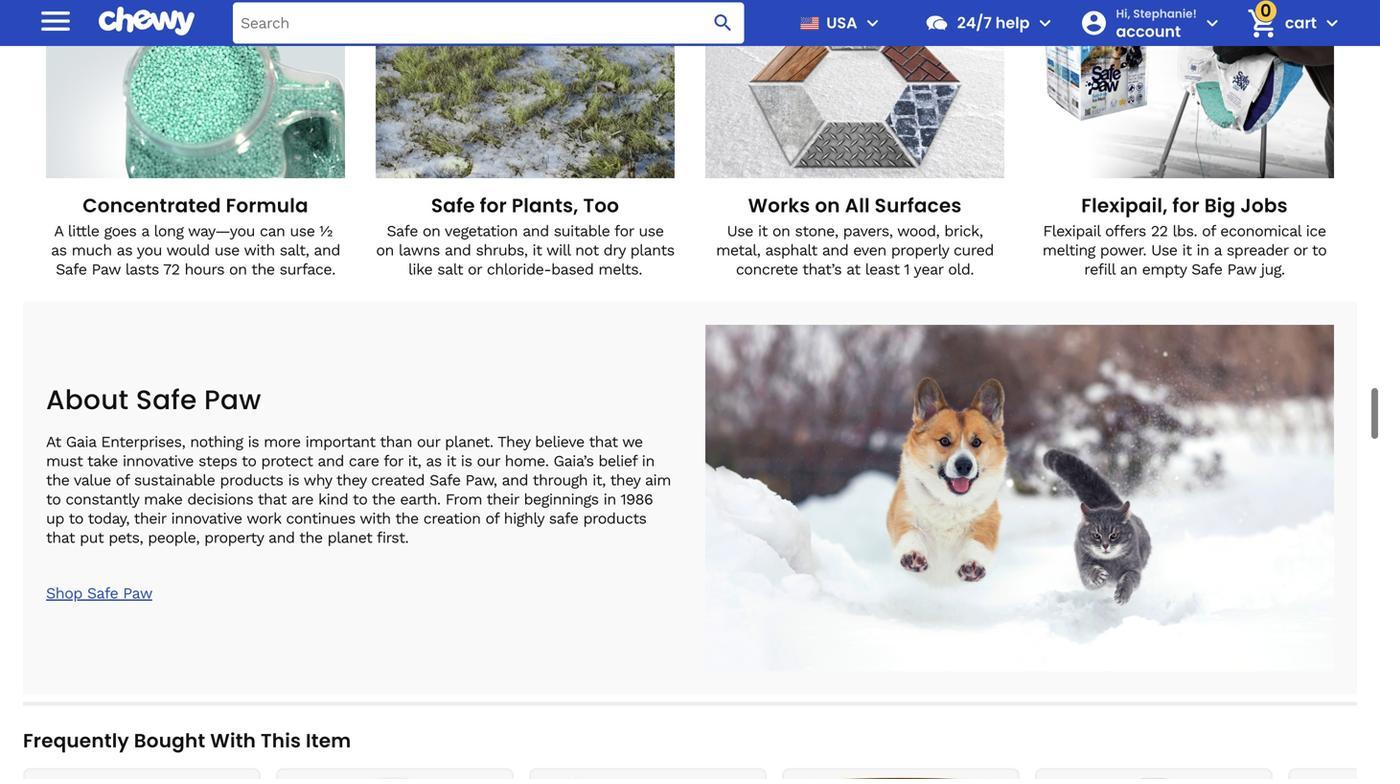 Task type: vqa. For each thing, say whether or not it's contained in the screenshot.
the Safe within Concentrated Formula A little goes a long way—you can use ½ as much as you would use with salt, and Safe Paw lasts 72 hours on the surface.
yes



Task type: locate. For each thing, give the bounding box(es) containing it.
their up highly
[[487, 491, 519, 509]]

innovative down enterprises,
[[123, 452, 194, 470]]

to down ice in the top right of the page
[[1312, 241, 1327, 259]]

0 vertical spatial their
[[487, 491, 519, 509]]

use
[[727, 222, 753, 240], [1152, 241, 1178, 259]]

1 horizontal spatial a
[[1214, 241, 1222, 259]]

of right lbs.
[[1202, 222, 1216, 240]]

melts.
[[599, 260, 642, 278]]

0 vertical spatial with
[[244, 241, 275, 259]]

in
[[1197, 241, 1210, 259], [642, 452, 655, 470], [604, 491, 616, 509]]

products down 1986
[[583, 510, 647, 528]]

0 horizontal spatial our
[[417, 433, 440, 451]]

concentrated
[[83, 192, 221, 219]]

use
[[290, 222, 315, 240], [639, 222, 664, 240], [215, 241, 240, 259]]

products up decisions
[[220, 471, 283, 490]]

bought
[[134, 728, 205, 755]]

are
[[291, 491, 314, 509]]

2 horizontal spatial in
[[1197, 241, 1210, 259]]

it, up created
[[408, 452, 421, 470]]

with inside at gaia enterprises, nothing is more important than our planet. they believe that we must take innovative steps to protect and care for it, as it is our home. gaia's belief in the value of sustainable products is why they created safe paw, and through it, they aim to constantly make decisions that are kind to the earth. from their beginnings in 1986 up to today, their innovative work continues with the creation of highly safe products that put pets, people, property and the planet first.
[[360, 510, 391, 528]]

on up asphalt
[[773, 222, 790, 240]]

0 vertical spatial a
[[141, 222, 149, 240]]

use up plants
[[639, 222, 664, 240]]

enterprises,
[[101, 433, 185, 451]]

1 vertical spatial with
[[360, 510, 391, 528]]

can
[[260, 222, 285, 240]]

0 horizontal spatial or
[[468, 260, 482, 278]]

1 horizontal spatial that
[[258, 491, 287, 509]]

1 vertical spatial a
[[1214, 241, 1222, 259]]

jug.
[[1261, 260, 1285, 278]]

they down care
[[336, 471, 367, 490]]

as
[[51, 241, 67, 259], [117, 241, 132, 259], [426, 452, 442, 470]]

too
[[583, 192, 619, 219]]

a inside concentrated formula a little goes a long way—you can use ½ as much as you would use with salt, and safe paw lasts 72 hours on the surface.
[[141, 222, 149, 240]]

pavers,
[[843, 222, 893, 240]]

formula
[[226, 192, 308, 219]]

submit search image
[[712, 12, 735, 35]]

a
[[54, 222, 63, 240]]

1 horizontal spatial is
[[288, 471, 299, 490]]

it
[[758, 222, 768, 240], [533, 241, 542, 259], [1183, 241, 1192, 259], [447, 452, 456, 470]]

0 horizontal spatial they
[[336, 471, 367, 490]]

as down goes in the top left of the page
[[117, 241, 132, 259]]

is left more
[[248, 433, 259, 451]]

1 vertical spatial use
[[1152, 241, 1178, 259]]

is down protect
[[288, 471, 299, 490]]

flexipail, for big jobs flexipail offers 22 lbs. of economical ice melting power. use it in a spreader or to refill an empty safe paw jug.
[[1043, 192, 1327, 278]]

surfaces
[[875, 192, 962, 219]]

the down created
[[372, 491, 395, 509]]

flexipail,
[[1082, 192, 1168, 219]]

frequently bought with this item
[[23, 728, 351, 755]]

economical
[[1221, 222, 1302, 240]]

lawns
[[399, 241, 440, 259]]

and down important
[[318, 452, 344, 470]]

that down the up
[[46, 529, 75, 547]]

shrubs,
[[476, 241, 528, 259]]

2 horizontal spatial as
[[426, 452, 442, 470]]

for down than at the left
[[384, 452, 403, 470]]

in down lbs.
[[1197, 241, 1210, 259]]

1 vertical spatial innovative
[[171, 510, 242, 528]]

0 horizontal spatial it,
[[408, 452, 421, 470]]

of left highly
[[486, 510, 499, 528]]

it inside flexipail, for big jobs flexipail offers 22 lbs. of economical ice melting power. use it in a spreader or to refill an empty safe paw jug.
[[1183, 241, 1192, 259]]

with up first. in the bottom left of the page
[[360, 510, 391, 528]]

at
[[847, 260, 861, 278]]

or right salt
[[468, 260, 482, 278]]

1 vertical spatial or
[[468, 260, 482, 278]]

1 horizontal spatial as
[[117, 241, 132, 259]]

paw down spreader
[[1228, 260, 1257, 278]]

it down the planet.
[[447, 452, 456, 470]]

of
[[1202, 222, 1216, 240], [116, 471, 129, 490], [486, 510, 499, 528]]

to right "steps"
[[242, 452, 256, 470]]

little
[[68, 222, 99, 240]]

why
[[304, 471, 332, 490]]

to right the up
[[69, 510, 83, 528]]

their down the "make"
[[134, 510, 166, 528]]

use down way—you
[[215, 241, 240, 259]]

jobs
[[1241, 192, 1288, 219]]

protect
[[261, 452, 313, 470]]

and inside works on all surfaces use it on stone, pavers, wood, brick, metal, asphalt and even properly cured concrete that's at least 1 year old.
[[822, 241, 849, 259]]

metal,
[[716, 241, 761, 259]]

it inside works on all surfaces use it on stone, pavers, wood, brick, metal, asphalt and even properly cured concrete that's at least 1 year old.
[[758, 222, 768, 240]]

highly
[[504, 510, 544, 528]]

the down can
[[251, 260, 275, 278]]

2 vertical spatial of
[[486, 510, 499, 528]]

as down a
[[51, 241, 67, 259]]

use inside works on all surfaces use it on stone, pavers, wood, brick, metal, asphalt and even properly cured concrete that's at least 1 year old.
[[727, 222, 753, 240]]

0 horizontal spatial is
[[248, 433, 259, 451]]

offers
[[1105, 222, 1147, 240]]

products
[[220, 471, 283, 490], [583, 510, 647, 528]]

on inside concentrated formula a little goes a long way—you can use ½ as much as you would use with salt, and safe paw lasts 72 hours on the surface.
[[229, 260, 247, 278]]

safe right empty
[[1192, 260, 1223, 278]]

0 vertical spatial in
[[1197, 241, 1210, 259]]

for up vegetation
[[480, 192, 507, 219]]

with
[[244, 241, 275, 259], [360, 510, 391, 528]]

frequently
[[23, 728, 129, 755]]

list
[[23, 768, 1381, 779]]

24/7 help
[[957, 12, 1030, 34]]

first.
[[377, 529, 409, 547]]

must
[[46, 452, 83, 470]]

22
[[1151, 222, 1168, 240]]

our right than at the left
[[417, 433, 440, 451]]

0 horizontal spatial products
[[220, 471, 283, 490]]

safe up from
[[430, 471, 461, 490]]

a up you
[[141, 222, 149, 240]]

Product search field
[[233, 2, 745, 44]]

0 vertical spatial use
[[727, 222, 753, 240]]

1 horizontal spatial our
[[477, 452, 500, 470]]

pets,
[[109, 529, 143, 547]]

it left will
[[533, 241, 542, 259]]

use up empty
[[1152, 241, 1178, 259]]

0 horizontal spatial a
[[141, 222, 149, 240]]

or
[[1294, 241, 1308, 259], [468, 260, 482, 278]]

and inside concentrated formula a little goes a long way—you can use ½ as much as you would use with salt, and safe paw lasts 72 hours on the surface.
[[314, 241, 340, 259]]

will
[[547, 241, 571, 259]]

with
[[210, 728, 256, 755]]

our
[[417, 433, 440, 451], [477, 452, 500, 470]]

paw inside flexipail, for big jobs flexipail offers 22 lbs. of economical ice melting power. use it in a spreader or to refill an empty safe paw jug.
[[1228, 260, 1257, 278]]

as up earth.
[[426, 452, 442, 470]]

0 vertical spatial that
[[589, 433, 618, 451]]

safe inside concentrated formula a little goes a long way—you can use ½ as much as you would use with salt, and safe paw lasts 72 hours on the surface.
[[56, 260, 87, 278]]

on
[[815, 192, 841, 219], [423, 222, 441, 240], [773, 222, 790, 240], [376, 241, 394, 259], [229, 260, 247, 278]]

decisions
[[187, 491, 253, 509]]

2 horizontal spatial of
[[1202, 222, 1216, 240]]

and down home.
[[502, 471, 528, 490]]

of down 'take' at the bottom of page
[[116, 471, 129, 490]]

1 horizontal spatial of
[[486, 510, 499, 528]]

in up the aim
[[642, 452, 655, 470]]

1 vertical spatial is
[[461, 452, 472, 470]]

chloride-
[[487, 260, 551, 278]]

like
[[408, 260, 433, 278]]

for
[[480, 192, 507, 219], [1173, 192, 1200, 219], [615, 222, 634, 240], [384, 452, 403, 470]]

it down works
[[758, 222, 768, 240]]

suitable
[[554, 222, 610, 240]]

and down work
[[268, 529, 295, 547]]

that's
[[803, 260, 842, 278]]

1 horizontal spatial they
[[610, 471, 640, 490]]

24/7
[[957, 12, 992, 34]]

year
[[914, 260, 944, 278]]

and down ½
[[314, 241, 340, 259]]

1 horizontal spatial with
[[360, 510, 391, 528]]

0 vertical spatial or
[[1294, 241, 1308, 259]]

it,
[[408, 452, 421, 470], [593, 471, 606, 490]]

up
[[46, 510, 64, 528]]

you
[[137, 241, 162, 259]]

0 vertical spatial our
[[417, 433, 440, 451]]

about
[[46, 381, 129, 419]]

1 vertical spatial it,
[[593, 471, 606, 490]]

is down the planet.
[[461, 452, 472, 470]]

this
[[261, 728, 301, 755]]

paw up nothing
[[204, 381, 261, 419]]

a left spreader
[[1214, 241, 1222, 259]]

cured
[[954, 241, 994, 259]]

for up dry
[[615, 222, 634, 240]]

2 horizontal spatial that
[[589, 433, 618, 451]]

than
[[380, 433, 412, 451]]

based
[[551, 260, 594, 278]]

our up paw,
[[477, 452, 500, 470]]

innovative down decisions
[[171, 510, 242, 528]]

use up metal,
[[727, 222, 753, 240]]

not
[[575, 241, 599, 259]]

1 horizontal spatial in
[[642, 452, 655, 470]]

in left 1986
[[604, 491, 616, 509]]

1 vertical spatial of
[[116, 471, 129, 490]]

1 vertical spatial their
[[134, 510, 166, 528]]

1 horizontal spatial it,
[[593, 471, 606, 490]]

important
[[305, 433, 376, 451]]

2 vertical spatial is
[[288, 471, 299, 490]]

it, down belief
[[593, 471, 606, 490]]

and up "that's"
[[822, 241, 849, 259]]

with down can
[[244, 241, 275, 259]]

paw
[[92, 260, 121, 278], [1228, 260, 1257, 278], [204, 381, 261, 419], [123, 584, 152, 603]]

for up lbs.
[[1173, 192, 1200, 219]]

chewy home image
[[99, 0, 195, 42]]

safe down much
[[56, 260, 87, 278]]

that up belief
[[589, 433, 618, 451]]

chewy support image
[[925, 11, 950, 35]]

a inside flexipail, for big jobs flexipail offers 22 lbs. of economical ice melting power. use it in a spreader or to refill an empty safe paw jug.
[[1214, 241, 1222, 259]]

1 vertical spatial our
[[477, 452, 500, 470]]

0 horizontal spatial that
[[46, 529, 75, 547]]

hours
[[185, 260, 224, 278]]

paw down pets, at the left bottom of the page
[[123, 584, 152, 603]]

a
[[141, 222, 149, 240], [1214, 241, 1222, 259]]

the down earth.
[[395, 510, 419, 528]]

that up work
[[258, 491, 287, 509]]

paw down much
[[92, 260, 121, 278]]

from
[[446, 491, 482, 509]]

0 vertical spatial of
[[1202, 222, 1216, 240]]

value
[[74, 471, 111, 490]]

lbs.
[[1173, 222, 1198, 240]]

works
[[748, 192, 811, 219]]

1 horizontal spatial or
[[1294, 241, 1308, 259]]

2 vertical spatial in
[[604, 491, 616, 509]]

1 horizontal spatial products
[[583, 510, 647, 528]]

or inside flexipail, for big jobs flexipail offers 22 lbs. of economical ice melting power. use it in a spreader or to refill an empty safe paw jug.
[[1294, 241, 1308, 259]]

or down ice in the top right of the page
[[1294, 241, 1308, 259]]

1 horizontal spatial use
[[1152, 241, 1178, 259]]

use up salt,
[[290, 222, 315, 240]]

on right hours
[[229, 260, 247, 278]]

the
[[251, 260, 275, 278], [46, 471, 69, 490], [372, 491, 395, 509], [395, 510, 419, 528], [299, 529, 323, 547]]

0 horizontal spatial use
[[215, 241, 240, 259]]

melting
[[1043, 241, 1096, 259]]

Search text field
[[233, 2, 745, 44]]

they down belief
[[610, 471, 640, 490]]

½
[[320, 222, 332, 240]]

dry
[[604, 241, 626, 259]]

0 horizontal spatial with
[[244, 241, 275, 259]]

believe
[[535, 433, 585, 451]]

2 horizontal spatial is
[[461, 452, 472, 470]]

old.
[[948, 260, 974, 278]]

use inside "safe for plants, too safe on vegetation and suitable for use on lawns and shrubs, it will not dry plants like salt or chloride-based melts."
[[639, 222, 664, 240]]

and up salt
[[445, 241, 471, 259]]

0 horizontal spatial use
[[727, 222, 753, 240]]

it down lbs.
[[1183, 241, 1192, 259]]

2 horizontal spatial use
[[639, 222, 664, 240]]



Task type: describe. For each thing, give the bounding box(es) containing it.
properly
[[891, 241, 949, 259]]

in inside flexipail, for big jobs flexipail offers 22 lbs. of economical ice melting power. use it in a spreader or to refill an empty safe paw jug.
[[1197, 241, 1210, 259]]

beginnings
[[524, 491, 599, 509]]

help menu image
[[1034, 12, 1057, 35]]

shop safe paw link
[[46, 574, 152, 613]]

would
[[166, 241, 210, 259]]

account menu image
[[1201, 12, 1224, 35]]

or inside "safe for plants, too safe on vegetation and suitable for use on lawns and shrubs, it will not dry plants like salt or chloride-based melts."
[[468, 260, 482, 278]]

1
[[904, 260, 910, 278]]

1 vertical spatial in
[[642, 452, 655, 470]]

2 they from the left
[[610, 471, 640, 490]]

on up "stone,"
[[815, 192, 841, 219]]

plants,
[[512, 192, 579, 219]]

power.
[[1100, 241, 1147, 259]]

an
[[1120, 260, 1138, 278]]

1 vertical spatial products
[[583, 510, 647, 528]]

to right kind
[[353, 491, 368, 509]]

for inside at gaia enterprises, nothing is more important than our planet. they believe that we must take innovative steps to protect and care for it, as it is our home. gaia's belief in the value of sustainable products is why they created safe paw, and through it, they aim to constantly make decisions that are kind to the earth. from their beginnings in 1986 up to today, their innovative work continues with the creation of highly safe products that put pets, people, property and the planet first.
[[384, 452, 403, 470]]

safe right shop
[[87, 584, 118, 603]]

the down must
[[46, 471, 69, 490]]

safe up enterprises,
[[136, 381, 197, 419]]

72
[[163, 260, 180, 278]]

hi,
[[1116, 6, 1131, 21]]

way—you
[[188, 222, 255, 240]]

safe inside at gaia enterprises, nothing is more important than our planet. they believe that we must take innovative steps to protect and care for it, as it is our home. gaia's belief in the value of sustainable products is why they created safe paw, and through it, they aim to constantly make decisions that are kind to the earth. from their beginnings in 1986 up to today, their innovative work continues with the creation of highly safe products that put pets, people, property and the planet first.
[[430, 471, 461, 490]]

at gaia enterprises, nothing is more important than our planet. they believe that we must take innovative steps to protect and care for it, as it is our home. gaia's belief in the value of sustainable products is why they created safe paw, and through it, they aim to constantly make decisions that are kind to the earth. from their beginnings in 1986 up to today, their innovative work continues with the creation of highly safe products that put pets, people, property and the planet first.
[[46, 433, 671, 547]]

flexipail
[[1043, 222, 1101, 240]]

empty
[[1142, 260, 1187, 278]]

ice
[[1306, 222, 1327, 240]]

the inside concentrated formula a little goes a long way—you can use ½ as much as you would use with salt, and safe paw lasts 72 hours on the surface.
[[251, 260, 275, 278]]

2 vertical spatial that
[[46, 529, 75, 547]]

earth.
[[400, 491, 441, 509]]

safe for plants, too safe on vegetation and suitable for use on lawns and shrubs, it will not dry plants like salt or chloride-based melts.
[[376, 192, 675, 278]]

they
[[498, 433, 530, 451]]

work
[[247, 510, 281, 528]]

0 horizontal spatial their
[[134, 510, 166, 528]]

safe up vegetation
[[431, 192, 475, 219]]

safe up lawns
[[387, 222, 418, 240]]

take
[[87, 452, 118, 470]]

use inside flexipail, for big jobs flexipail offers 22 lbs. of economical ice melting power. use it in a spreader or to refill an empty safe paw jug.
[[1152, 241, 1178, 259]]

items image
[[1246, 6, 1279, 40]]

of inside flexipail, for big jobs flexipail offers 22 lbs. of economical ice melting power. use it in a spreader or to refill an empty safe paw jug.
[[1202, 222, 1216, 240]]

as inside at gaia enterprises, nothing is more important than our planet. they believe that we must take innovative steps to protect and care for it, as it is our home. gaia's belief in the value of sustainable products is why they created safe paw, and through it, they aim to constantly make decisions that are kind to the earth. from their beginnings in 1986 up to today, their innovative work continues with the creation of highly safe products that put pets, people, property and the planet first.
[[426, 452, 442, 470]]

kind
[[318, 491, 348, 509]]

paw inside concentrated formula a little goes a long way—you can use ½ as much as you would use with salt, and safe paw lasts 72 hours on the surface.
[[92, 260, 121, 278]]

account
[[1116, 20, 1181, 42]]

long
[[154, 222, 184, 240]]

0 horizontal spatial as
[[51, 241, 67, 259]]

much
[[72, 241, 112, 259]]

usa
[[827, 12, 858, 34]]

put
[[80, 529, 104, 547]]

cart
[[1286, 12, 1317, 34]]

goes
[[104, 222, 136, 240]]

menu image
[[36, 2, 75, 40]]

1 horizontal spatial their
[[487, 491, 519, 509]]

hi, stephanie! account
[[1116, 6, 1197, 42]]

salt
[[437, 260, 463, 278]]

through
[[533, 471, 588, 490]]

cart link
[[1240, 0, 1317, 46]]

home.
[[505, 452, 549, 470]]

cart menu image
[[1321, 12, 1344, 35]]

stephanie!
[[1134, 6, 1197, 21]]

stone,
[[795, 222, 839, 240]]

usa button
[[792, 0, 885, 46]]

gaia
[[66, 433, 96, 451]]

to inside flexipail, for big jobs flexipail offers 22 lbs. of economical ice melting power. use it in a spreader or to refill an empty safe paw jug.
[[1312, 241, 1327, 259]]

0 vertical spatial it,
[[408, 452, 421, 470]]

planet.
[[445, 433, 493, 451]]

with inside concentrated formula a little goes a long way—you can use ½ as much as you would use with salt, and safe paw lasts 72 hours on the surface.
[[244, 241, 275, 259]]

belief
[[599, 452, 637, 470]]

surface.
[[280, 260, 335, 278]]

for inside flexipail, for big jobs flexipail offers 22 lbs. of economical ice melting power. use it in a spreader or to refill an empty safe paw jug.
[[1173, 192, 1200, 219]]

more
[[264, 433, 301, 451]]

safe
[[549, 510, 579, 528]]

to up the up
[[46, 491, 61, 509]]

property
[[204, 529, 264, 547]]

created
[[371, 471, 425, 490]]

and down plants,
[[523, 222, 549, 240]]

24/7 help link
[[917, 0, 1030, 46]]

safe inside flexipail, for big jobs flexipail offers 22 lbs. of economical ice melting power. use it in a spreader or to refill an empty safe paw jug.
[[1192, 260, 1223, 278]]

works on all surfaces use it on stone, pavers, wood, brick, metal, asphalt and even properly cured concrete that's at least 1 year old.
[[716, 192, 994, 278]]

gaia's
[[554, 452, 594, 470]]

even
[[854, 241, 887, 259]]

today,
[[88, 510, 129, 528]]

concentrated formula a little goes a long way—you can use ½ as much as you would use with salt, and safe paw lasts 72 hours on the surface.
[[51, 192, 340, 278]]

wood,
[[897, 222, 940, 240]]

at
[[46, 433, 61, 451]]

0 horizontal spatial of
[[116, 471, 129, 490]]

brick,
[[945, 222, 983, 240]]

1 they from the left
[[336, 471, 367, 490]]

on up lawns
[[423, 222, 441, 240]]

it inside at gaia enterprises, nothing is more important than our planet. they believe that we must take innovative steps to protect and care for it, as it is our home. gaia's belief in the value of sustainable products is why they created safe paw, and through it, they aim to constantly make decisions that are kind to the earth. from their beginnings in 1986 up to today, their innovative work continues with the creation of highly safe products that put pets, people, property and the planet first.
[[447, 452, 456, 470]]

1 vertical spatial that
[[258, 491, 287, 509]]

0 vertical spatial products
[[220, 471, 283, 490]]

0 vertical spatial innovative
[[123, 452, 194, 470]]

creation
[[424, 510, 481, 528]]

salt,
[[280, 241, 309, 259]]

all
[[845, 192, 870, 219]]

concrete
[[736, 260, 798, 278]]

on left lawns
[[376, 241, 394, 259]]

spreader
[[1227, 241, 1289, 259]]

0 vertical spatial is
[[248, 433, 259, 451]]

lasts
[[125, 260, 159, 278]]

menu image
[[862, 12, 885, 35]]

vegetation
[[445, 222, 518, 240]]

least
[[865, 260, 900, 278]]

sustainable
[[134, 471, 215, 490]]

make
[[144, 491, 183, 509]]

0 horizontal spatial in
[[604, 491, 616, 509]]

asphalt
[[765, 241, 818, 259]]

aim
[[645, 471, 671, 490]]

about safe paw
[[46, 381, 261, 419]]

shop safe paw
[[46, 584, 152, 603]]

it inside "safe for plants, too safe on vegetation and suitable for use on lawns and shrubs, it will not dry plants like salt or chloride-based melts."
[[533, 241, 542, 259]]

constantly
[[65, 491, 139, 509]]

item
[[306, 728, 351, 755]]

the down continues
[[299, 529, 323, 547]]

1 horizontal spatial use
[[290, 222, 315, 240]]



